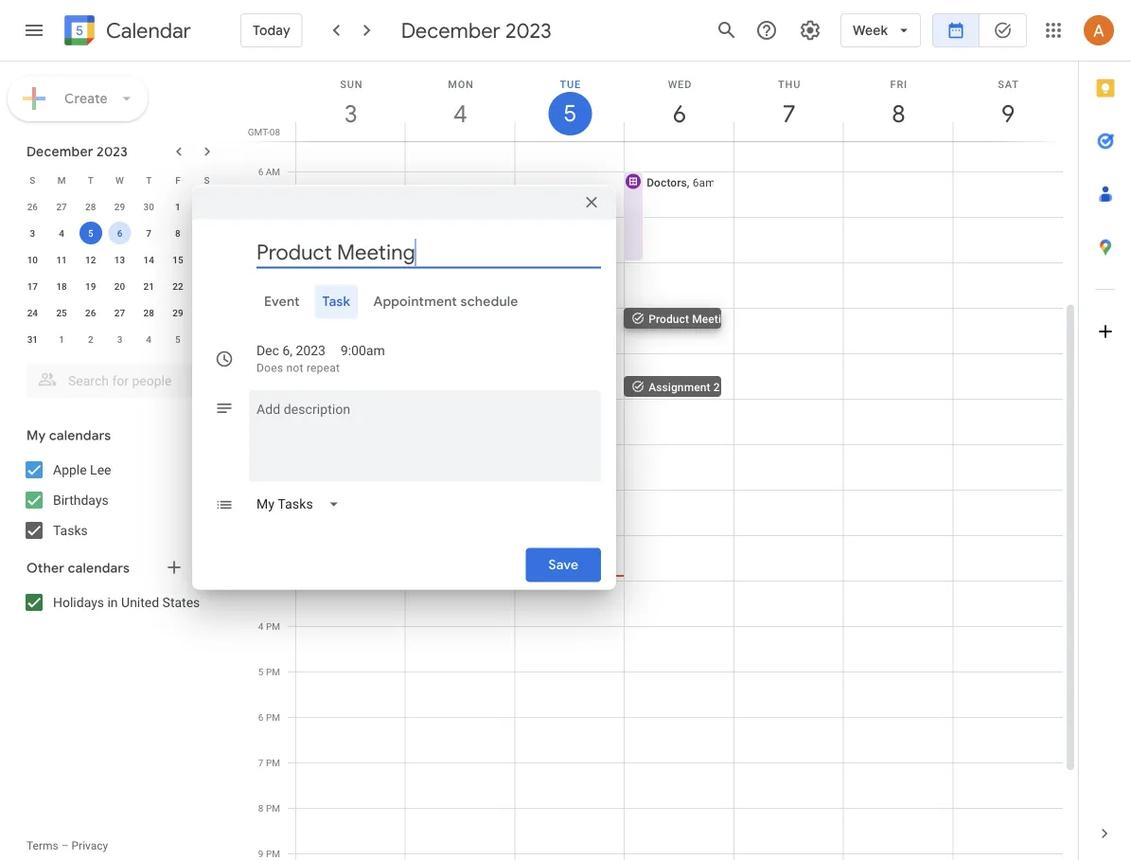 Task type: locate. For each thing, give the bounding box(es) containing it.
4 am from the top
[[266, 302, 280, 314]]

1 vertical spatial 29
[[173, 307, 183, 318]]

– right terms link
[[61, 839, 69, 852]]

1 horizontal spatial 2023
[[296, 343, 326, 359]]

1 horizontal spatial 11
[[253, 393, 264, 404]]

assignment
[[649, 380, 711, 394]]

6 for 6
[[117, 227, 123, 239]]

25 element
[[50, 301, 73, 324]]

pm for 9 pm
[[266, 848, 280, 859]]

1 horizontal spatial s
[[204, 174, 210, 186]]

27
[[56, 201, 67, 212], [114, 307, 125, 318]]

27 down m
[[56, 201, 67, 212]]

17
[[27, 280, 38, 292]]

pm down 5 pm
[[266, 711, 280, 723]]

26 for 26 "element"
[[85, 307, 96, 318]]

appointment schedule
[[374, 293, 519, 310]]

11 for 11 am
[[253, 393, 264, 404]]

7 up 14 'element'
[[146, 227, 152, 239]]

29
[[114, 201, 125, 212], [173, 307, 183, 318]]

3 column header
[[296, 62, 406, 141]]

0 horizontal spatial 12
[[85, 254, 96, 265]]

28 down "21"
[[144, 307, 154, 318]]

6 am from the top
[[266, 393, 280, 404]]

4 pm from the top
[[266, 666, 280, 677]]

4
[[453, 98, 466, 129], [59, 227, 64, 239], [146, 333, 152, 345], [258, 620, 264, 632]]

2 vertical spatial 9
[[258, 848, 264, 859]]

0 horizontal spatial december 2023
[[27, 143, 128, 160]]

grid containing 3
[[242, 62, 1079, 860]]

0 vertical spatial calendars
[[49, 427, 111, 444]]

2023 up does not repeat
[[296, 343, 326, 359]]

december 2023 grid
[[18, 167, 222, 352]]

6 link
[[658, 92, 702, 135]]

9 pm
[[258, 848, 280, 859]]

12 for 12 pm
[[253, 439, 264, 450]]

2 left due on the top of the page
[[714, 380, 720, 394]]

row down november 29 element
[[18, 220, 222, 246]]

2 horizontal spatial 2023
[[506, 17, 552, 44]]

1 vertical spatial calendars
[[68, 560, 130, 577]]

calendars up apple lee
[[49, 427, 111, 444]]

cell
[[193, 326, 222, 352]]

0 vertical spatial 26
[[27, 201, 38, 212]]

5 row from the top
[[18, 273, 222, 299]]

pm for 5 pm
[[266, 666, 280, 677]]

2023
[[506, 17, 552, 44], [97, 143, 128, 160], [296, 343, 326, 359]]

1 vertical spatial 1
[[59, 333, 64, 345]]

row up '20' element
[[18, 246, 222, 273]]

2 horizontal spatial 3
[[343, 98, 357, 129]]

states
[[163, 594, 200, 610]]

grid
[[242, 62, 1079, 860]]

calendar element
[[61, 11, 191, 53]]

december 2023 up mon
[[401, 17, 552, 44]]

0 vertical spatial 2023
[[506, 17, 552, 44]]

t up november 30 element
[[146, 174, 152, 186]]

1 vertical spatial 9
[[258, 302, 264, 314]]

sat 9
[[999, 78, 1020, 129]]

1 vertical spatial 26
[[85, 307, 96, 318]]

t up november 28 element
[[88, 174, 94, 186]]

december up mon
[[401, 17, 501, 44]]

1 horizontal spatial 29
[[173, 307, 183, 318]]

my calendars
[[27, 427, 111, 444]]

product meeting
[[649, 312, 735, 325]]

5 for 5, today element
[[88, 227, 93, 239]]

2023 up w
[[97, 143, 128, 160]]

7 inside december 2023 grid
[[146, 227, 152, 239]]

am for 10 am
[[266, 348, 280, 359]]

0 vertical spatial meeting
[[693, 312, 735, 325]]

29 down the "22"
[[173, 307, 183, 318]]

3 down 27 element
[[117, 333, 123, 345]]

row group containing 26
[[18, 193, 222, 352]]

pm up 5 pm
[[266, 620, 280, 632]]

january 3 element
[[108, 328, 131, 350]]

2
[[204, 201, 210, 212], [88, 333, 93, 345], [714, 380, 720, 394], [522, 554, 529, 567]]

3 row from the top
[[18, 220, 222, 246]]

other calendars
[[27, 560, 130, 577]]

pm up the 6 pm
[[266, 666, 280, 677]]

fri 8
[[891, 78, 908, 129]]

1 vertical spatial –
[[61, 839, 69, 852]]

0 vertical spatial december
[[401, 17, 501, 44]]

7 column header
[[734, 62, 844, 141]]

– left 3pm
[[532, 554, 539, 567]]

5 inside tue 5
[[563, 99, 576, 128]]

1 vertical spatial 27
[[114, 307, 125, 318]]

26 inside "element"
[[85, 307, 96, 318]]

2 vertical spatial 1
[[258, 484, 264, 495]]

1 vertical spatial 12
[[253, 439, 264, 450]]

12 down the 11 am
[[253, 439, 264, 450]]

pm for 6 pm
[[266, 711, 280, 723]]

26 left november 27 element
[[27, 201, 38, 212]]

pm for 7 pm
[[266, 757, 280, 768]]

None field
[[249, 487, 355, 521]]

am up 8 am on the left top of the page
[[266, 211, 280, 223]]

am up event
[[266, 257, 280, 268]]

my calendars list
[[4, 455, 235, 546]]

row down w
[[18, 193, 222, 220]]

0 vertical spatial 1
[[175, 201, 181, 212]]

0 vertical spatial 10
[[27, 254, 38, 265]]

12 inside december 2023 grid
[[85, 254, 96, 265]]

today button
[[241, 8, 303, 53]]

0 vertical spatial 27
[[56, 201, 67, 212]]

dec
[[257, 343, 279, 359]]

dec 6, 2023
[[257, 343, 326, 359]]

4 column header
[[405, 62, 516, 141]]

not
[[287, 361, 304, 375]]

date_range button
[[933, 8, 980, 53]]

am for 9 am
[[266, 302, 280, 314]]

december
[[401, 17, 501, 44], [27, 143, 93, 160]]

29 down w
[[114, 201, 125, 212]]

november 26 element
[[21, 195, 44, 218]]

appointment
[[374, 293, 457, 310]]

6 pm
[[258, 711, 280, 723]]

28 up 5, today element
[[85, 201, 96, 212]]

1 horizontal spatial december 2023
[[401, 17, 552, 44]]

27 down 20
[[114, 307, 125, 318]]

5 pm from the top
[[266, 711, 280, 723]]

18
[[56, 280, 67, 292]]

january 4 element
[[138, 328, 160, 350]]

task
[[323, 293, 351, 310]]

28 element
[[138, 301, 160, 324]]

4 down mon
[[453, 98, 466, 129]]

4 inside the mon 4
[[453, 98, 466, 129]]

11 up 18
[[56, 254, 67, 265]]

6 down 5 pm
[[258, 711, 264, 723]]

does
[[257, 361, 283, 375]]

10 element
[[21, 248, 44, 271]]

sat
[[999, 78, 1020, 90]]

3
[[343, 98, 357, 129], [30, 227, 35, 239], [117, 333, 123, 345]]

product meeting button
[[624, 308, 763, 329]]

schedule
[[461, 293, 519, 310]]

event
[[264, 293, 300, 310]]

0 vertical spatial 11
[[56, 254, 67, 265]]

0 horizontal spatial 3
[[30, 227, 35, 239]]

5 down tue
[[563, 99, 576, 128]]

11 inside december 2023 grid
[[56, 254, 67, 265]]

2 vertical spatial 2023
[[296, 343, 326, 359]]

1 down f on the top
[[175, 201, 181, 212]]

0 horizontal spatial t
[[88, 174, 94, 186]]

0 horizontal spatial december
[[27, 143, 93, 160]]

1 pm from the top
[[266, 439, 280, 450]]

7 pm
[[258, 757, 280, 768]]

9 element
[[196, 222, 218, 244]]

row down 27 element
[[18, 326, 222, 352]]

0 horizontal spatial tab list
[[207, 285, 601, 319]]

5 inside cell
[[88, 227, 93, 239]]

am left 6,
[[266, 348, 280, 359]]

6 inside cell
[[117, 227, 123, 239]]

row up november 29 element
[[18, 167, 222, 193]]

november 27 element
[[50, 195, 73, 218]]

10 for 10
[[27, 254, 38, 265]]

4 row from the top
[[18, 246, 222, 273]]

6 pm from the top
[[266, 757, 280, 768]]

6 for 6 pm
[[258, 711, 264, 723]]

1 horizontal spatial meeting
[[693, 312, 735, 325]]

0 horizontal spatial –
[[61, 839, 69, 852]]

1 down 12 pm
[[258, 484, 264, 495]]

1 vertical spatial 11
[[253, 393, 264, 404]]

2 row from the top
[[18, 193, 222, 220]]

2 vertical spatial 3
[[117, 333, 123, 345]]

calendars for my calendars
[[49, 427, 111, 444]]

0 horizontal spatial meeting
[[522, 539, 565, 553]]

1 horizontal spatial –
[[532, 554, 539, 567]]

january 1 element
[[50, 328, 73, 350]]

17 element
[[21, 275, 44, 297]]

12 up 19
[[85, 254, 96, 265]]

1 am from the top
[[266, 166, 280, 177]]

1 down 25 element
[[59, 333, 64, 345]]

1 horizontal spatial 12
[[253, 439, 264, 450]]

s
[[30, 174, 35, 186], [204, 174, 210, 186]]

7
[[782, 98, 795, 129], [258, 211, 264, 223], [146, 227, 152, 239], [258, 757, 264, 768]]

1 horizontal spatial 10
[[253, 348, 264, 359]]

–
[[532, 554, 539, 567], [61, 839, 69, 852]]

1 vertical spatial december
[[27, 143, 93, 160]]

3 pm from the top
[[266, 620, 280, 632]]

7 row from the top
[[18, 326, 222, 352]]

november 29 element
[[108, 195, 131, 218]]

7 up 8 pm on the left of the page
[[258, 757, 264, 768]]

8 inside row group
[[175, 227, 181, 239]]

meeting up 3pm
[[522, 539, 565, 553]]

9 down 8 pm on the left of the page
[[258, 848, 264, 859]]

5 up the 6 pm
[[258, 666, 264, 677]]

5 down 29 element
[[175, 333, 181, 345]]

0 horizontal spatial 2023
[[97, 143, 128, 160]]

december 2023 up m
[[27, 143, 128, 160]]

5
[[563, 99, 576, 128], [88, 227, 93, 239], [175, 333, 181, 345], [258, 666, 264, 677]]

15 element
[[167, 248, 189, 271]]

8 for 8 am
[[258, 257, 264, 268]]

0 horizontal spatial 29
[[114, 201, 125, 212]]

10 up does on the left of page
[[253, 348, 264, 359]]

6 down the wed
[[672, 98, 686, 129]]

2 am from the top
[[266, 211, 280, 223]]

pm down 8 pm on the left of the page
[[266, 848, 280, 859]]

pm up 8 pm on the left of the page
[[266, 757, 280, 768]]

repeat
[[307, 361, 340, 375]]

s up november 26 element
[[30, 174, 35, 186]]

9 left event
[[258, 302, 264, 314]]

7 up 8 am on the left top of the page
[[258, 211, 264, 223]]

7 down thu
[[782, 98, 795, 129]]

0 horizontal spatial 27
[[56, 201, 67, 212]]

row group
[[18, 193, 222, 352]]

thu
[[779, 78, 801, 90]]

24
[[27, 307, 38, 318]]

1 horizontal spatial 27
[[114, 307, 125, 318]]

20 element
[[108, 275, 131, 297]]

calendar heading
[[102, 18, 191, 44]]

31 element
[[21, 328, 44, 350]]

0 vertical spatial 28
[[85, 201, 96, 212]]

0 horizontal spatial 10
[[27, 254, 38, 265]]

5 down november 28 element
[[88, 227, 93, 239]]

,
[[688, 176, 690, 189]]

11 down does on the left of page
[[253, 393, 264, 404]]

10 am
[[253, 348, 280, 359]]

apple lee
[[53, 462, 111, 477]]

lee
[[90, 462, 111, 477]]

row down '20' element
[[18, 299, 222, 326]]

0 vertical spatial 29
[[114, 201, 125, 212]]

1 row from the top
[[18, 167, 222, 193]]

3 down november 26 element
[[30, 227, 35, 239]]

1 horizontal spatial 3
[[117, 333, 123, 345]]

10 for 10 am
[[253, 348, 264, 359]]

assignment 2 due
[[649, 380, 743, 394]]

am down does on the left of page
[[266, 393, 280, 404]]

2 pm from the top
[[266, 484, 280, 495]]

9 down the sat
[[1001, 98, 1014, 129]]

calendars up in
[[68, 560, 130, 577]]

7 link
[[768, 92, 811, 135]]

10 up 17
[[27, 254, 38, 265]]

8 up event button
[[258, 257, 264, 268]]

pm for 8 pm
[[266, 802, 280, 814]]

pm down 12 pm
[[266, 484, 280, 495]]

8 up the 15 element
[[175, 227, 181, 239]]

1 horizontal spatial 28
[[144, 307, 154, 318]]

1 for 1 pm
[[258, 484, 264, 495]]

tab list containing event
[[207, 285, 601, 319]]

6 down november 29 element
[[117, 227, 123, 239]]

terms
[[27, 839, 58, 852]]

assignment 2 due button
[[624, 376, 793, 397]]

s right f on the top
[[204, 174, 210, 186]]

8 am
[[258, 257, 280, 268]]

am for 7 am
[[266, 211, 280, 223]]

task_alt button
[[980, 8, 1028, 53]]

other
[[27, 560, 65, 577]]

pm up the 1 pm
[[266, 439, 280, 450]]

product
[[649, 312, 690, 325]]

9 am
[[258, 302, 280, 314]]

1 horizontal spatial december
[[401, 17, 501, 44]]

pm for 1 pm
[[266, 484, 280, 495]]

november 28 element
[[79, 195, 102, 218]]

3 down sun
[[343, 98, 357, 129]]

1 s from the left
[[30, 174, 35, 186]]

7 for 7 am
[[258, 211, 264, 223]]

appointment schedule button
[[366, 285, 526, 319]]

1 vertical spatial 10
[[253, 348, 264, 359]]

0 vertical spatial 3
[[343, 98, 357, 129]]

14
[[144, 254, 154, 265]]

5 link
[[549, 92, 592, 135]]

tue
[[560, 78, 582, 90]]

1 vertical spatial 28
[[144, 307, 154, 318]]

9
[[1001, 98, 1014, 129], [258, 302, 264, 314], [258, 848, 264, 859]]

meeting
[[693, 312, 735, 325], [522, 539, 565, 553]]

0 horizontal spatial s
[[30, 174, 35, 186]]

am for 11 am
[[266, 393, 280, 404]]

am for 6 am
[[266, 166, 280, 177]]

0 horizontal spatial 28
[[85, 201, 96, 212]]

7 pm from the top
[[266, 802, 280, 814]]

2 s from the left
[[204, 174, 210, 186]]

2 horizontal spatial 1
[[258, 484, 264, 495]]

jim
[[592, 539, 612, 553]]

am down the '08'
[[266, 166, 280, 177]]

pm for 4 pm
[[266, 620, 280, 632]]

1 horizontal spatial 26
[[85, 307, 96, 318]]

1 horizontal spatial 1
[[175, 201, 181, 212]]

6 inside the wed 6
[[672, 98, 686, 129]]

None search field
[[0, 356, 235, 398]]

1 vertical spatial december 2023
[[27, 143, 128, 160]]

add other calendars image
[[165, 558, 184, 577]]

week
[[854, 22, 888, 39]]

26 down 19
[[85, 307, 96, 318]]

10 inside december 2023 grid
[[27, 254, 38, 265]]

3 am from the top
[[266, 257, 280, 268]]

6 row from the top
[[18, 299, 222, 326]]

meeting right product
[[693, 312, 735, 325]]

0 horizontal spatial 26
[[27, 201, 38, 212]]

0 horizontal spatial 1
[[59, 333, 64, 345]]

11
[[56, 254, 67, 265], [253, 393, 264, 404]]

1 horizontal spatial t
[[146, 174, 152, 186]]

8 pm from the top
[[266, 848, 280, 859]]

0 horizontal spatial 11
[[56, 254, 67, 265]]

30
[[144, 201, 154, 212]]

1 inside 'element'
[[59, 333, 64, 345]]

0 vertical spatial 12
[[85, 254, 96, 265]]

0 vertical spatial –
[[532, 554, 539, 567]]

row up 27 element
[[18, 273, 222, 299]]

5 am from the top
[[266, 348, 280, 359]]

– inside the meeting with jim 2 – 3pm
[[532, 554, 539, 567]]

1 vertical spatial 3
[[30, 227, 35, 239]]

8 down fri at right
[[891, 98, 905, 129]]

8 down 7 pm at the left
[[258, 802, 264, 814]]

december up m
[[27, 143, 93, 160]]

tab list
[[1080, 62, 1132, 807], [207, 285, 601, 319]]

row
[[18, 167, 222, 193], [18, 193, 222, 220], [18, 220, 222, 246], [18, 246, 222, 273], [18, 273, 222, 299], [18, 299, 222, 326], [18, 326, 222, 352]]

1 horizontal spatial tab list
[[1080, 62, 1132, 807]]

pm
[[266, 439, 280, 450], [266, 484, 280, 495], [266, 620, 280, 632], [266, 666, 280, 677], [266, 711, 280, 723], [266, 757, 280, 768], [266, 802, 280, 814], [266, 848, 280, 859]]

26 element
[[79, 301, 102, 324]]

Add description text field
[[249, 398, 601, 467]]

6 down gmt-
[[258, 166, 264, 177]]

2 inside the meeting with jim 2 – 3pm
[[522, 554, 529, 567]]

4 up "11" element
[[59, 227, 64, 239]]

0 vertical spatial 9
[[1001, 98, 1014, 129]]

1 vertical spatial meeting
[[522, 539, 565, 553]]

2 left 3pm
[[522, 554, 529, 567]]

pm down 7 pm at the left
[[266, 802, 280, 814]]

am up dec
[[266, 302, 280, 314]]

12 for 12
[[85, 254, 96, 265]]

2023 up 5 column header
[[506, 17, 552, 44]]

4 down 28 element at top left
[[146, 333, 152, 345]]



Task type: describe. For each thing, give the bounding box(es) containing it.
15
[[173, 254, 183, 265]]

6 column header
[[624, 62, 735, 141]]

thu 7
[[779, 78, 801, 129]]

11 for 11
[[56, 254, 67, 265]]

0 vertical spatial december 2023
[[401, 17, 552, 44]]

gmt-08
[[248, 126, 280, 137]]

privacy
[[72, 839, 108, 852]]

week button
[[841, 8, 922, 53]]

19 element
[[79, 275, 102, 297]]

sun 3
[[340, 78, 363, 129]]

4 link
[[439, 92, 483, 135]]

row containing s
[[18, 167, 222, 193]]

Add title text field
[[257, 238, 601, 267]]

8 link
[[878, 92, 921, 135]]

m
[[57, 174, 66, 186]]

my
[[27, 427, 46, 444]]

13 element
[[108, 248, 131, 271]]

2 up the 9 element
[[204, 201, 210, 212]]

tasks
[[53, 522, 88, 538]]

20
[[114, 280, 125, 292]]

row containing 3
[[18, 220, 222, 246]]

19
[[85, 280, 96, 292]]

w
[[116, 174, 124, 186]]

8 for 8
[[175, 227, 181, 239]]

7 am
[[258, 211, 280, 223]]

calendar
[[106, 18, 191, 44]]

row containing 24
[[18, 299, 222, 326]]

mon
[[448, 78, 474, 90]]

holidays
[[53, 594, 104, 610]]

6,
[[283, 343, 293, 359]]

12 element
[[79, 248, 102, 271]]

1 vertical spatial 2023
[[97, 143, 128, 160]]

doctors
[[647, 176, 688, 189]]

4 up 5 pm
[[258, 620, 264, 632]]

2 down 26 "element"
[[88, 333, 93, 345]]

2 t from the left
[[146, 174, 152, 186]]

28 for 28 element at top left
[[144, 307, 154, 318]]

9 link
[[987, 92, 1031, 135]]

27 element
[[108, 301, 131, 324]]

25
[[56, 307, 67, 318]]

29 for november 29 element
[[114, 201, 125, 212]]

1 for january 1 'element'
[[59, 333, 64, 345]]

7 for 7 pm
[[258, 757, 264, 768]]

21
[[144, 280, 154, 292]]

1 t from the left
[[88, 174, 94, 186]]

due
[[723, 380, 743, 394]]

other calendars button
[[4, 553, 235, 583]]

2 inside button
[[714, 380, 720, 394]]

29 element
[[167, 301, 189, 324]]

does not repeat
[[257, 361, 340, 375]]

task button
[[315, 285, 358, 319]]

3pm
[[542, 554, 565, 567]]

gmt-
[[248, 126, 270, 137]]

sun
[[340, 78, 363, 90]]

29 for 29 element
[[173, 307, 183, 318]]

27 for november 27 element
[[56, 201, 67, 212]]

january 5 element
[[167, 328, 189, 350]]

9 inside sat 9
[[1001, 98, 1014, 129]]

row containing 26
[[18, 193, 222, 220]]

with
[[568, 539, 589, 553]]

13
[[114, 254, 125, 265]]

18 element
[[50, 275, 73, 297]]

task_alt
[[994, 21, 1013, 40]]

3 link
[[329, 92, 373, 135]]

9 column header
[[953, 62, 1064, 141]]

settings menu image
[[800, 19, 822, 42]]

8 column header
[[844, 62, 954, 141]]

terms link
[[27, 839, 58, 852]]

mon 4
[[448, 78, 474, 129]]

wed
[[668, 78, 693, 90]]

Search for people text field
[[38, 364, 205, 398]]

28 for november 28 element
[[85, 201, 96, 212]]

7 inside thu 7
[[782, 98, 795, 129]]

my calendars button
[[4, 421, 235, 451]]

6 am
[[258, 166, 280, 177]]

meeting inside the meeting with jim 2 – 3pm
[[522, 539, 565, 553]]

3 inside "sun 3"
[[343, 98, 357, 129]]

1 pm
[[258, 484, 280, 495]]

apple
[[53, 462, 87, 477]]

5 for 5 pm
[[258, 666, 264, 677]]

9:00am
[[341, 343, 385, 359]]

26 for november 26 element
[[27, 201, 38, 212]]

21 element
[[138, 275, 160, 297]]

8 pm
[[258, 802, 280, 814]]

today
[[253, 22, 291, 39]]

meeting with jim 2 – 3pm
[[522, 539, 612, 567]]

row containing 10
[[18, 246, 222, 273]]

holidays in united states
[[53, 594, 200, 610]]

january 2 element
[[79, 328, 102, 350]]

create button
[[8, 76, 148, 121]]

11 am
[[253, 393, 280, 404]]

14 element
[[138, 248, 160, 271]]

24 element
[[21, 301, 44, 324]]

pm for 12 pm
[[266, 439, 280, 450]]

9 for 9 am
[[258, 302, 264, 314]]

6 for 6 am
[[258, 166, 264, 177]]

calendars for other calendars
[[68, 560, 130, 577]]

november 30 element
[[138, 195, 160, 218]]

fri
[[891, 78, 908, 90]]

am for 8 am
[[266, 257, 280, 268]]

8 for 8 pm
[[258, 802, 264, 814]]

12 pm
[[253, 439, 280, 450]]

doctors , 6am
[[647, 176, 716, 189]]

22 element
[[167, 275, 189, 297]]

date_range
[[947, 21, 966, 40]]

11 element
[[50, 248, 73, 271]]

row containing 31
[[18, 326, 222, 352]]

event button
[[257, 285, 308, 319]]

united
[[121, 594, 159, 610]]

9 for 9 pm
[[258, 848, 264, 859]]

6 cell
[[105, 220, 134, 246]]

in
[[107, 594, 118, 610]]

5 for january 5 element
[[175, 333, 181, 345]]

27 for 27 element
[[114, 307, 125, 318]]

tue 5
[[560, 78, 582, 128]]

6am
[[693, 176, 716, 189]]

8 inside the fri 8
[[891, 98, 905, 129]]

birthdays
[[53, 492, 109, 508]]

create
[[64, 90, 108, 107]]

5 column header
[[515, 62, 625, 141]]

22
[[173, 280, 183, 292]]

7 for 7
[[146, 227, 152, 239]]

privacy link
[[72, 839, 108, 852]]

main drawer image
[[23, 19, 45, 42]]

5, today element
[[79, 222, 102, 244]]

5 cell
[[76, 220, 105, 246]]

31
[[27, 333, 38, 345]]

f
[[175, 174, 181, 186]]

row containing 17
[[18, 273, 222, 299]]

08
[[270, 126, 280, 137]]

meeting inside product meeting button
[[693, 312, 735, 325]]

4 pm
[[258, 620, 280, 632]]



Task type: vqa. For each thing, say whether or not it's contained in the screenshot.


